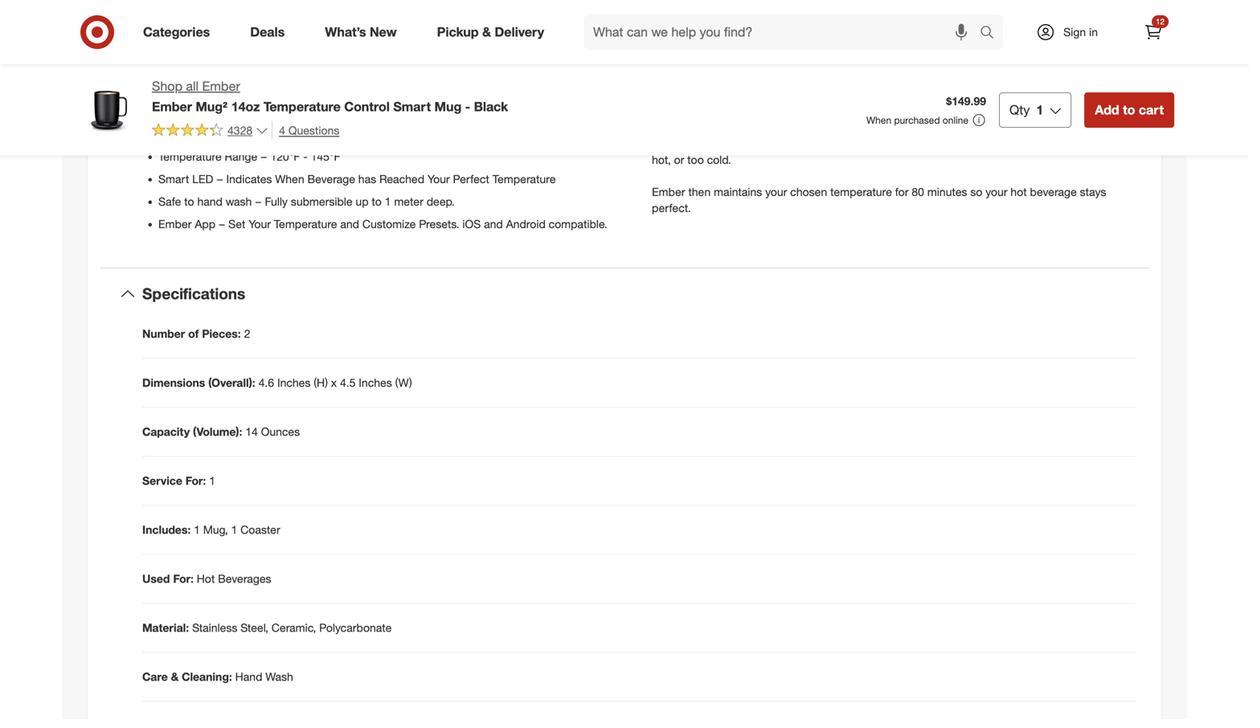 Task type: vqa. For each thing, say whether or not it's contained in the screenshot.
right "in"
no



Task type: describe. For each thing, give the bounding box(es) containing it.
delivery
[[495, 24, 544, 40]]

(volume):
[[193, 425, 242, 439]]

more
[[945, 120, 971, 135]]

ember down shop
[[152, 99, 192, 114]]

so inside designed for home or office, the ember mug², 14 oz does more than simply keep your coffee hot. our smart mug allows you to set an exact drinking temperature, so your coffee is never too hot, or too cold.
[[998, 137, 1010, 151]]

sign in link
[[1023, 14, 1123, 50]]

smart
[[696, 137, 725, 151]]

deals
[[250, 24, 285, 40]]

1 vertical spatial too
[[688, 153, 704, 167]]

stays
[[1080, 185, 1107, 199]]

– for 120°f
[[261, 149, 267, 164]]

for inside ember then maintains your chosen temperature for 80 minutes so your hot beverage stays perfect.
[[896, 185, 909, 199]]

4328 link
[[152, 121, 269, 141]]

1 vertical spatial 14
[[245, 425, 258, 439]]

4 questions
[[279, 123, 340, 137]]

1 horizontal spatial coffee
[[1088, 120, 1119, 135]]

questions
[[289, 123, 340, 137]]

temperature up android
[[493, 172, 556, 186]]

14oz
[[231, 99, 260, 114]]

2
[[244, 327, 250, 341]]

0 vertical spatial when
[[867, 114, 892, 126]]

in
[[1090, 25, 1098, 39]]

1 vertical spatial smart
[[158, 172, 189, 186]]

for inside designed for home or office, the ember mug², 14 oz does more than simply keep your coffee hot. our smart mug allows you to set an exact drinking temperature, so your coffee is never too hot, or too cold.
[[703, 120, 717, 135]]

for: for service for:
[[186, 474, 206, 488]]

range
[[225, 149, 257, 164]]

never
[[1084, 137, 1112, 151]]

purchased
[[894, 114, 940, 126]]

1 inches from the left
[[277, 376, 311, 390]]

to right up
[[372, 194, 382, 209]]

ember inside designed for home or office, the ember mug², 14 oz does more than simply keep your coffee hot. our smart mug allows you to set an exact drinking temperature, so your coffee is never too hot, or too cold.
[[817, 120, 850, 135]]

material:
[[142, 621, 189, 635]]

145°f
[[311, 149, 341, 164]]

& for care
[[171, 670, 179, 684]]

0 vertical spatial too
[[1115, 137, 1131, 151]]

temperature down in
[[158, 149, 222, 164]]

indicates
[[226, 172, 272, 186]]

maintains
[[714, 185, 762, 199]]

ember then maintains your chosen temperature for 80 minutes so your hot beverage stays perfect.
[[652, 185, 1107, 215]]

4.5
[[340, 376, 356, 390]]

ounces
[[261, 425, 300, 439]]

cleaning:
[[182, 670, 232, 684]]

qty
[[1010, 102, 1030, 118]]

temperature
[[831, 185, 892, 199]]

customize
[[363, 217, 416, 231]]

1 horizontal spatial or
[[751, 120, 762, 135]]

2 and from the left
[[484, 217, 503, 231]]

0 vertical spatial 80
[[320, 127, 333, 141]]

details
[[142, 55, 193, 74]]

then
[[689, 185, 711, 199]]

mug
[[728, 137, 751, 151]]

What can we help you find? suggestions appear below search field
[[584, 14, 984, 50]]

to right safe
[[184, 194, 194, 209]]

care
[[142, 670, 168, 684]]

shop all ember ember mug² 14oz temperature control smart mug - black
[[152, 78, 508, 114]]

drinking
[[887, 137, 927, 151]]

service
[[142, 474, 182, 488]]

fully
[[265, 194, 288, 209]]

in
[[185, 127, 194, 141]]

hot,
[[652, 153, 671, 167]]

cold.
[[707, 153, 731, 167]]

led
[[192, 172, 213, 186]]

to inside designed for home or office, the ember mug², 14 oz does more than simply keep your coffee hot. our smart mug allows you to set an exact drinking temperature, so your coffee is never too hot, or too cold.
[[810, 137, 819, 151]]

you
[[788, 137, 806, 151]]

mug²,
[[854, 120, 883, 135]]

your up is
[[1063, 120, 1085, 135]]

14 inside designed for home or office, the ember mug², 14 oz does more than simply keep your coffee hot. our smart mug allows you to set an exact drinking temperature, so your coffee is never too hot, or too cold.
[[886, 120, 899, 135]]

designed for home or office, the ember mug², 14 oz does more than simply keep your coffee hot. our smart mug allows you to set an exact drinking temperature, so your coffee is never too hot, or too cold.
[[652, 120, 1131, 167]]

includes: 1 mug, 1 coaster
[[142, 523, 280, 537]]

all
[[186, 78, 199, 94]]

number
[[142, 327, 185, 341]]

4.6
[[259, 376, 274, 390]]

4328
[[228, 123, 253, 137]]

safe
[[158, 194, 181, 209]]

search button
[[973, 14, 1012, 53]]

so inside ember then maintains your chosen temperature for 80 minutes so your hot beverage stays perfect.
[[971, 185, 983, 199]]

smart inside 'shop all ember ember mug² 14oz temperature control smart mug - black'
[[393, 99, 431, 114]]

hand
[[235, 670, 262, 684]]

keep
[[1035, 120, 1060, 135]]

home
[[720, 120, 748, 135]]

80 inside ember then maintains your chosen temperature for 80 minutes so your hot beverage stays perfect.
[[912, 185, 925, 199]]

does
[[917, 120, 942, 135]]

an
[[841, 137, 853, 151]]

our
[[674, 137, 693, 151]]

shop
[[152, 78, 182, 94]]

built-in rechargeable battery – 80 minute battery life
[[158, 127, 432, 141]]

your left hot
[[986, 185, 1008, 199]]

steel,
[[241, 621, 268, 635]]

submersible
[[291, 194, 353, 209]]

mug
[[435, 99, 462, 114]]

your left chosen
[[766, 185, 787, 199]]

number of pieces: 2
[[142, 327, 250, 341]]

presets.
[[419, 217, 460, 231]]

coaster
[[241, 523, 280, 537]]

safe to hand wash – fully submersible up to 1 meter deep.
[[158, 194, 455, 209]]

deals link
[[237, 14, 305, 50]]

ceramic,
[[272, 621, 316, 635]]

2 inches from the left
[[359, 376, 392, 390]]

1 up includes: 1 mug, 1 coaster
[[209, 474, 215, 488]]

black
[[474, 99, 508, 114]]

add
[[1095, 102, 1120, 118]]

1 left "mug,"
[[194, 523, 200, 537]]

mug²
[[196, 99, 228, 114]]

specifications
[[142, 285, 245, 303]]

than
[[974, 120, 996, 135]]

0 horizontal spatial your
[[249, 217, 271, 231]]

hand
[[197, 194, 223, 209]]

sign in
[[1064, 25, 1098, 39]]

is
[[1073, 137, 1081, 151]]

beverages
[[218, 572, 271, 586]]

hot
[[197, 572, 215, 586]]

life
[[414, 127, 432, 141]]



Task type: locate. For each thing, give the bounding box(es) containing it.
ember up the perfect.
[[652, 185, 685, 199]]

for:
[[186, 474, 206, 488], [173, 572, 194, 586]]

14 left the oz
[[886, 120, 899, 135]]

battery
[[271, 127, 307, 141], [374, 127, 411, 141]]

12
[[1156, 16, 1165, 27]]

1 horizontal spatial too
[[1115, 137, 1131, 151]]

2 battery from the left
[[374, 127, 411, 141]]

capacity
[[142, 425, 190, 439]]

battery left life
[[374, 127, 411, 141]]

0 vertical spatial or
[[751, 120, 762, 135]]

0 vertical spatial for:
[[186, 474, 206, 488]]

has
[[358, 172, 376, 186]]

1
[[1037, 102, 1044, 118], [385, 194, 391, 209], [209, 474, 215, 488], [194, 523, 200, 537], [231, 523, 237, 537]]

search
[[973, 26, 1012, 41]]

1 right "mug,"
[[231, 523, 237, 537]]

set
[[229, 217, 246, 231]]

(h)
[[314, 376, 328, 390]]

oz
[[902, 120, 914, 135]]

new
[[370, 24, 397, 40]]

when
[[867, 114, 892, 126], [275, 172, 304, 186]]

of
[[188, 327, 199, 341]]

too right never
[[1115, 137, 1131, 151]]

when up exact
[[867, 114, 892, 126]]

temperature up 4 questions link
[[264, 99, 341, 114]]

wash
[[226, 194, 252, 209]]

categories link
[[129, 14, 230, 50]]

for: left hot
[[173, 572, 194, 586]]

0 horizontal spatial 80
[[320, 127, 333, 141]]

1 horizontal spatial inches
[[359, 376, 392, 390]]

4 questions link
[[272, 121, 340, 140]]

to inside button
[[1123, 102, 1136, 118]]

when down 120°f
[[275, 172, 304, 186]]

- right the mug
[[465, 99, 471, 114]]

1 horizontal spatial your
[[428, 172, 450, 186]]

1 horizontal spatial battery
[[374, 127, 411, 141]]

chosen
[[791, 185, 828, 199]]

and
[[340, 217, 359, 231], [484, 217, 503, 231]]

so down simply in the right of the page
[[998, 137, 1010, 151]]

smart up safe
[[158, 172, 189, 186]]

80 left minutes
[[912, 185, 925, 199]]

1 vertical spatial &
[[171, 670, 179, 684]]

coffee
[[1088, 120, 1119, 135], [1038, 137, 1069, 151]]

0 horizontal spatial 14
[[245, 425, 258, 439]]

battery up 120°f
[[271, 127, 307, 141]]

(w)
[[395, 376, 412, 390]]

1 horizontal spatial 80
[[912, 185, 925, 199]]

ember
[[202, 78, 240, 94], [152, 99, 192, 114], [817, 120, 850, 135], [652, 185, 685, 199], [158, 217, 192, 231]]

1 and from the left
[[340, 217, 359, 231]]

120°f
[[270, 149, 300, 164]]

meter
[[394, 194, 424, 209]]

set
[[823, 137, 838, 151]]

to right add
[[1123, 102, 1136, 118]]

– left 120°f
[[261, 149, 267, 164]]

android
[[506, 217, 546, 231]]

x
[[331, 376, 337, 390]]

0 horizontal spatial and
[[340, 217, 359, 231]]

to left set
[[810, 137, 819, 151]]

compatible.
[[549, 217, 608, 231]]

exact
[[857, 137, 884, 151]]

or up allows
[[751, 120, 762, 135]]

1 horizontal spatial smart
[[393, 99, 431, 114]]

1 horizontal spatial for
[[896, 185, 909, 199]]

sign
[[1064, 25, 1086, 39]]

minute
[[336, 127, 371, 141]]

designed
[[652, 120, 700, 135]]

your down simply in the right of the page
[[1013, 137, 1035, 151]]

0 vertical spatial -
[[465, 99, 471, 114]]

your
[[1063, 120, 1085, 135], [1013, 137, 1035, 151], [766, 185, 787, 199], [986, 185, 1008, 199]]

and down up
[[340, 217, 359, 231]]

so
[[998, 137, 1010, 151], [971, 185, 983, 199]]

0 vertical spatial &
[[482, 24, 491, 40]]

hot
[[1011, 185, 1027, 199]]

specifications button
[[101, 268, 1149, 320]]

1 vertical spatial -
[[303, 149, 308, 164]]

0 vertical spatial coffee
[[1088, 120, 1119, 135]]

0 horizontal spatial inches
[[277, 376, 311, 390]]

ios
[[463, 217, 481, 231]]

the
[[798, 120, 814, 135]]

1 left meter
[[385, 194, 391, 209]]

1 vertical spatial 80
[[912, 185, 925, 199]]

too down our
[[688, 153, 704, 167]]

& for pickup
[[482, 24, 491, 40]]

– left 'set'
[[219, 217, 225, 231]]

1 horizontal spatial &
[[482, 24, 491, 40]]

service for: 1
[[142, 474, 215, 488]]

14 left ounces
[[245, 425, 258, 439]]

coffee up never
[[1088, 120, 1119, 135]]

1 vertical spatial so
[[971, 185, 983, 199]]

1 battery from the left
[[271, 127, 307, 141]]

0 vertical spatial your
[[428, 172, 450, 186]]

ember app – set your temperature and customize presets. ios and android compatible.
[[158, 217, 608, 231]]

1 horizontal spatial -
[[465, 99, 471, 114]]

(overall):
[[208, 376, 255, 390]]

mug,
[[203, 523, 228, 537]]

1 vertical spatial when
[[275, 172, 304, 186]]

for: for used for:
[[173, 572, 194, 586]]

for: right service
[[186, 474, 206, 488]]

0 horizontal spatial or
[[674, 153, 685, 167]]

1 horizontal spatial so
[[998, 137, 1010, 151]]

0 horizontal spatial -
[[303, 149, 308, 164]]

- inside 'shop all ember ember mug² 14oz temperature control smart mug - black'
[[465, 99, 471, 114]]

smart up life
[[393, 99, 431, 114]]

inches left (h)
[[277, 376, 311, 390]]

– for set
[[219, 217, 225, 231]]

& right care
[[171, 670, 179, 684]]

pickup & delivery link
[[423, 14, 565, 50]]

-
[[465, 99, 471, 114], [303, 149, 308, 164]]

1 horizontal spatial when
[[867, 114, 892, 126]]

80 up 145°f
[[320, 127, 333, 141]]

- right 120°f
[[303, 149, 308, 164]]

0 horizontal spatial when
[[275, 172, 304, 186]]

perfect.
[[652, 201, 691, 215]]

pieces:
[[202, 327, 241, 341]]

ember up set
[[817, 120, 850, 135]]

minutes
[[928, 185, 968, 199]]

coffee down keep
[[1038, 137, 1069, 151]]

0 horizontal spatial smart
[[158, 172, 189, 186]]

$149.99
[[947, 94, 987, 108]]

1 horizontal spatial and
[[484, 217, 503, 231]]

details button
[[101, 39, 1149, 91]]

rechargeable
[[198, 127, 267, 141]]

0 horizontal spatial for
[[703, 120, 717, 135]]

temperature
[[264, 99, 341, 114], [158, 149, 222, 164], [493, 172, 556, 186], [274, 217, 337, 231]]

hot.
[[652, 137, 671, 151]]

14
[[886, 120, 899, 135], [245, 425, 258, 439]]

so right minutes
[[971, 185, 983, 199]]

–
[[311, 127, 317, 141], [261, 149, 267, 164], [216, 172, 223, 186], [255, 194, 262, 209], [219, 217, 225, 231]]

– for indicates
[[216, 172, 223, 186]]

care & cleaning: hand wash
[[142, 670, 293, 684]]

4
[[279, 123, 285, 137]]

simply
[[999, 120, 1032, 135]]

up
[[356, 194, 369, 209]]

your up deep.
[[428, 172, 450, 186]]

polycarbonate
[[319, 621, 392, 635]]

inches right 4.5
[[359, 376, 392, 390]]

0 horizontal spatial so
[[971, 185, 983, 199]]

temperature down safe to hand wash – fully submersible up to 1 meter deep.
[[274, 217, 337, 231]]

to
[[1123, 102, 1136, 118], [810, 137, 819, 151], [184, 194, 194, 209], [372, 194, 382, 209]]

temperature range – 120°f - 145°f
[[158, 149, 341, 164]]

your right 'set'
[[249, 217, 271, 231]]

1 vertical spatial your
[[249, 217, 271, 231]]

for up smart
[[703, 120, 717, 135]]

0 horizontal spatial too
[[688, 153, 704, 167]]

ember down safe
[[158, 217, 192, 231]]

0 horizontal spatial coffee
[[1038, 137, 1069, 151]]

dimensions
[[142, 376, 205, 390]]

0 vertical spatial for
[[703, 120, 717, 135]]

categories
[[143, 24, 210, 40]]

what's new link
[[311, 14, 417, 50]]

allows
[[754, 137, 785, 151]]

& right pickup
[[482, 24, 491, 40]]

1 horizontal spatial 14
[[886, 120, 899, 135]]

ember inside ember then maintains your chosen temperature for 80 minutes so your hot beverage stays perfect.
[[652, 185, 685, 199]]

for right the temperature
[[896, 185, 909, 199]]

what's
[[325, 24, 366, 40]]

0 horizontal spatial battery
[[271, 127, 307, 141]]

beverage
[[308, 172, 355, 186]]

ember up mug²
[[202, 78, 240, 94]]

0 horizontal spatial &
[[171, 670, 179, 684]]

– left fully
[[255, 194, 262, 209]]

0 vertical spatial smart
[[393, 99, 431, 114]]

temperature inside 'shop all ember ember mug² 14oz temperature control smart mug - black'
[[264, 99, 341, 114]]

reached
[[380, 172, 425, 186]]

1 vertical spatial or
[[674, 153, 685, 167]]

0 vertical spatial 14
[[886, 120, 899, 135]]

qty 1
[[1010, 102, 1044, 118]]

beverage
[[1030, 185, 1077, 199]]

image of ember mug² 14oz temperature control smart mug - black image
[[75, 77, 139, 142]]

12 link
[[1136, 14, 1172, 50]]

1 vertical spatial for
[[896, 185, 909, 199]]

– up 145°f
[[311, 127, 317, 141]]

or down our
[[674, 153, 685, 167]]

used for: hot beverages
[[142, 572, 271, 586]]

0 vertical spatial so
[[998, 137, 1010, 151]]

– right "led"
[[216, 172, 223, 186]]

for
[[703, 120, 717, 135], [896, 185, 909, 199]]

or
[[751, 120, 762, 135], [674, 153, 685, 167]]

add to cart button
[[1085, 92, 1175, 128]]

1 vertical spatial coffee
[[1038, 137, 1069, 151]]

1 vertical spatial for:
[[173, 572, 194, 586]]

1 up keep
[[1037, 102, 1044, 118]]

and right the ios
[[484, 217, 503, 231]]

add to cart
[[1095, 102, 1164, 118]]

temperature,
[[931, 137, 995, 151]]



